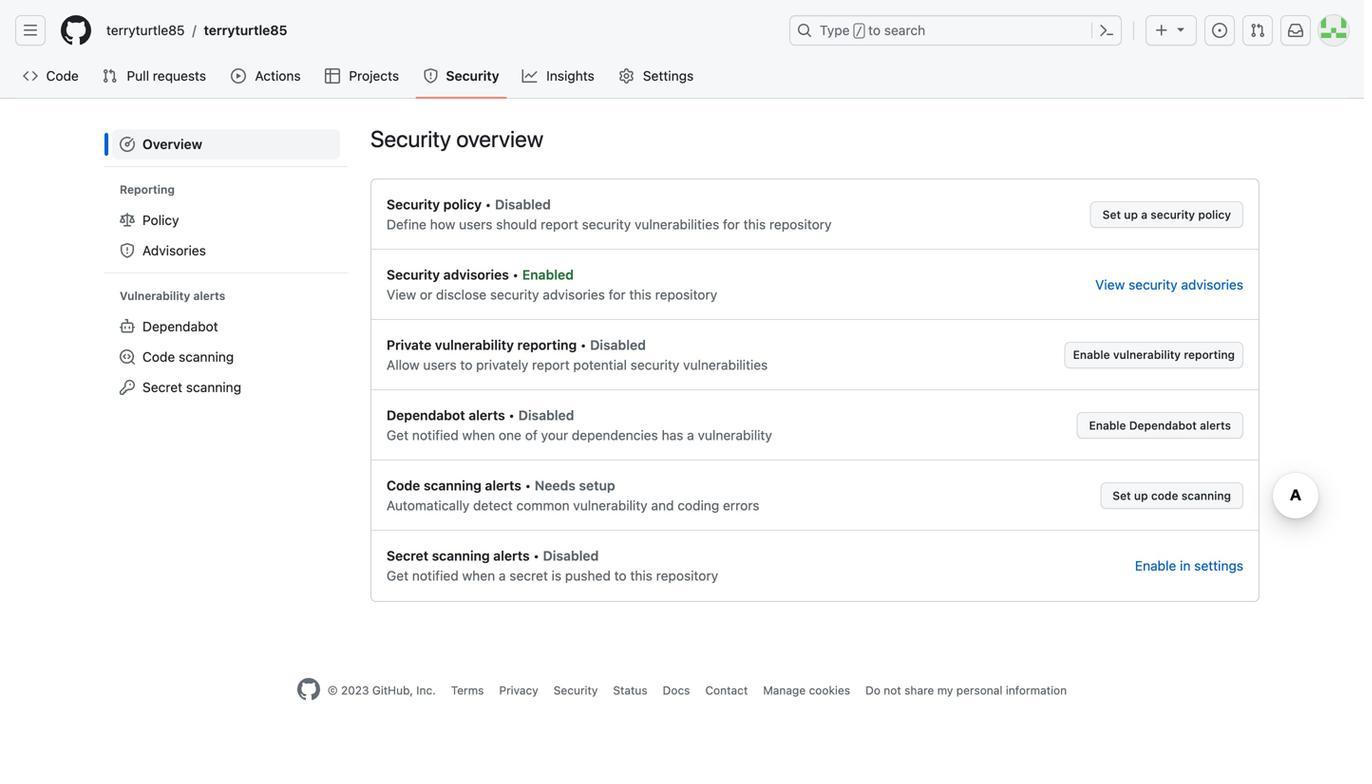 Task type: describe. For each thing, give the bounding box(es) containing it.
how
[[430, 217, 455, 232]]

pull
[[127, 68, 149, 84]]

potential
[[573, 357, 627, 373]]

vulnerability inside the private vulnerability reporting • disabled allow users to privately report potential security vulnerabilities
[[435, 337, 514, 353]]

alerts inside dependabot alerts • disabled get notified when one of your dependencies has a vulnerability
[[469, 408, 505, 423]]

code scanning
[[143, 349, 234, 365]]

report inside the private vulnerability reporting • disabled allow users to privately report potential security vulnerabilities
[[532, 357, 570, 373]]

set up code scanning
[[1113, 489, 1231, 503]]

2 horizontal spatial a
[[1141, 208, 1148, 221]]

status
[[613, 684, 648, 697]]

when inside dependabot alerts • disabled get notified when one of your dependencies has a vulnerability
[[462, 428, 495, 443]]

• inside 'security advisories • enabled view or disclose security advisories for this repository'
[[512, 267, 519, 283]]

security inside view security advisories link
[[1129, 277, 1178, 293]]

insights link
[[515, 62, 604, 90]]

code scanning alerts • needs setup automatically detect common vulnerability and coding errors
[[387, 478, 760, 514]]

scanning for secret scanning alerts • disabled get notified when a secret is pushed to this repository
[[432, 548, 490, 564]]

enabled
[[522, 267, 574, 283]]

codescan image
[[120, 350, 135, 365]]

projects
[[349, 68, 399, 84]]

do not share my personal information button
[[866, 682, 1067, 699]]

dependabot image
[[120, 319, 135, 334]]

git pull request image
[[102, 68, 117, 84]]

1 horizontal spatial advisories
[[543, 287, 605, 303]]

security left graph image
[[446, 68, 499, 84]]

homepage image
[[297, 678, 320, 701]]

policy link
[[112, 205, 340, 236]]

do
[[866, 684, 881, 697]]

gear image
[[619, 68, 634, 84]]

vulnerabilities inside the security policy • disabled define how users should report security vulnerabilities for this repository
[[635, 217, 719, 232]]

meter image
[[120, 137, 135, 152]]

privacy
[[499, 684, 538, 697]]

code for code scanning alerts • needs setup automatically detect common vulnerability and coding errors
[[387, 478, 420, 494]]

type
[[820, 22, 850, 38]]

1 horizontal spatial policy
[[1198, 208, 1231, 221]]

set up a security policy link
[[1090, 201, 1244, 228]]

dependencies
[[572, 428, 658, 443]]

actions link
[[223, 62, 310, 90]]

play image
[[231, 68, 246, 84]]

enable in settings
[[1135, 558, 1244, 574]]

view security advisories link
[[1096, 275, 1244, 295]]

enable in settings link
[[1135, 558, 1244, 574]]

code for code
[[46, 68, 79, 84]]

docs
[[663, 684, 690, 697]]

overview
[[143, 136, 202, 152]]

table image
[[325, 68, 340, 84]]

code link
[[15, 62, 87, 90]]

issue opened image
[[1212, 23, 1227, 38]]

pull requests link
[[94, 62, 216, 90]]

disabled inside dependabot alerts • disabled get notified when one of your dependencies has a vulnerability
[[518, 408, 574, 423]]

code
[[1151, 489, 1178, 503]]

scanning right code on the right bottom of page
[[1182, 489, 1231, 503]]

triangle down image
[[1173, 21, 1189, 37]]

cookies
[[809, 684, 850, 697]]

• inside code scanning alerts • needs setup automatically detect common vulnerability and coding errors
[[525, 478, 531, 494]]

secret scanning
[[143, 380, 241, 395]]

disabled inside the private vulnerability reporting • disabled allow users to privately report potential security vulnerabilities
[[590, 337, 646, 353]]

disclose
[[436, 287, 487, 303]]

law image
[[120, 213, 135, 228]]

my
[[937, 684, 953, 697]]

alerts for enable dependabot alerts
[[1200, 419, 1231, 432]]

settings
[[643, 68, 694, 84]]

secret for secret scanning
[[143, 380, 182, 395]]

up for code
[[1134, 489, 1148, 503]]

policy inside the security policy • disabled define how users should report security vulnerabilities for this repository
[[443, 197, 482, 212]]

scanning for secret scanning
[[186, 380, 241, 395]]

vulnerability
[[120, 289, 190, 303]]

of
[[525, 428, 538, 443]]

view inside 'security advisories • enabled view or disclose security advisories for this repository'
[[387, 287, 416, 303]]

© 2023 github, inc.
[[328, 684, 436, 697]]

private
[[387, 337, 432, 353]]

a inside the secret scanning alerts • disabled get notified when a secret is pushed to this repository
[[499, 568, 506, 584]]

to inside the private vulnerability reporting • disabled allow users to privately report potential security vulnerabilities
[[460, 357, 473, 373]]

code image
[[23, 68, 38, 84]]

security inside the security policy • disabled define how users should report security vulnerabilities for this repository
[[582, 217, 631, 232]]

and
[[651, 498, 674, 514]]

• inside the security policy • disabled define how users should report security vulnerabilities for this repository
[[485, 197, 491, 212]]

dependabot for dependabot alerts • disabled get notified when one of your dependencies has a vulnerability
[[387, 408, 465, 423]]

has
[[662, 428, 683, 443]]

inc.
[[416, 684, 436, 697]]

2 terryturtle85 from the left
[[204, 22, 287, 38]]

settings link
[[611, 62, 703, 90]]

2023
[[341, 684, 369, 697]]

status link
[[613, 684, 648, 697]]

security left status
[[554, 684, 598, 697]]

notified inside dependabot alerts • disabled get notified when one of your dependencies has a vulnerability
[[412, 428, 459, 443]]

privately
[[476, 357, 529, 373]]

privacy link
[[499, 684, 538, 697]]

share
[[905, 684, 934, 697]]

errors
[[723, 498, 760, 514]]

1 terryturtle85 from the left
[[106, 22, 185, 38]]

insights
[[547, 68, 595, 84]]

contact link
[[705, 684, 748, 697]]

needs
[[535, 478, 576, 494]]

alerts for code scanning alerts • needs setup automatically detect common vulnerability and coding errors
[[485, 478, 522, 494]]

vulnerability inside code scanning alerts • needs setup automatically detect common vulnerability and coding errors
[[573, 498, 648, 514]]

search
[[884, 22, 926, 38]]

automatically
[[387, 498, 470, 514]]

pull requests
[[127, 68, 206, 84]]

/ for terryturtle85
[[192, 22, 196, 38]]

set up code scanning link
[[1100, 483, 1244, 509]]

enable for enable in settings
[[1135, 558, 1176, 574]]

• inside dependabot alerts • disabled get notified when one of your dependencies has a vulnerability
[[509, 408, 515, 423]]

set for set up a security policy
[[1103, 208, 1121, 221]]

©
[[328, 684, 338, 697]]

common
[[516, 498, 570, 514]]

0 horizontal spatial advisories
[[443, 267, 509, 283]]

advisories
[[143, 243, 206, 258]]

security for advisories
[[387, 267, 440, 283]]

terms
[[451, 684, 484, 697]]

manage cookies
[[763, 684, 850, 697]]

manage
[[763, 684, 806, 697]]

command palette image
[[1099, 23, 1114, 38]]

disabled inside the security policy • disabled define how users should report security vulnerabilities for this repository
[[495, 197, 551, 212]]

information
[[1006, 684, 1067, 697]]

define
[[387, 217, 427, 232]]

1 horizontal spatial security link
[[554, 684, 598, 697]]

secret scanning link
[[112, 372, 340, 403]]

pushed
[[565, 568, 611, 584]]

code for code scanning
[[143, 349, 175, 365]]

policy
[[143, 212, 179, 228]]

your
[[541, 428, 568, 443]]

alerts up dependabot link
[[193, 289, 225, 303]]

security overview
[[371, 125, 544, 152]]

1 horizontal spatial view
[[1096, 277, 1125, 293]]

one
[[499, 428, 522, 443]]

this inside 'security advisories • enabled view or disclose security advisories for this repository'
[[629, 287, 652, 303]]



Task type: locate. For each thing, give the bounding box(es) containing it.
plus image
[[1154, 23, 1170, 38]]

secret
[[143, 380, 182, 395], [387, 548, 429, 564]]

2 horizontal spatial dependabot
[[1129, 419, 1197, 432]]

up for a
[[1124, 208, 1138, 221]]

get inside dependabot alerts • disabled get notified when one of your dependencies has a vulnerability
[[387, 428, 409, 443]]

scanning inside code scanning alerts • needs setup automatically detect common vulnerability and coding errors
[[424, 478, 482, 494]]

users right how
[[459, 217, 493, 232]]

terryturtle85 up pull
[[106, 22, 185, 38]]

2 get from the top
[[387, 568, 409, 584]]

0 horizontal spatial policy
[[443, 197, 482, 212]]

1 vertical spatial secret
[[387, 548, 429, 564]]

dependabot down allow
[[387, 408, 465, 423]]

security down enabled
[[490, 287, 539, 303]]

code right codescan image
[[143, 349, 175, 365]]

1 vertical spatial to
[[460, 357, 473, 373]]

/ up requests
[[192, 22, 196, 38]]

security inside the security policy • disabled define how users should report security vulnerabilities for this repository
[[387, 197, 440, 212]]

1 vertical spatial code
[[143, 349, 175, 365]]

scanning for code scanning
[[179, 349, 234, 365]]

security inside the private vulnerability reporting • disabled allow users to privately report potential security vulnerabilities
[[631, 357, 680, 373]]

1 vertical spatial shield image
[[120, 243, 135, 258]]

in
[[1180, 558, 1191, 574]]

security
[[446, 68, 499, 84], [371, 125, 451, 152], [387, 197, 440, 212], [387, 267, 440, 283], [554, 684, 598, 697]]

1 horizontal spatial users
[[459, 217, 493, 232]]

enable inside "enable vulnerability reporting" link
[[1073, 348, 1110, 361]]

users for policy
[[459, 217, 493, 232]]

report inside the security policy • disabled define how users should report security vulnerabilities for this repository
[[541, 217, 578, 232]]

a inside dependabot alerts • disabled get notified when one of your dependencies has a vulnerability
[[687, 428, 694, 443]]

disabled up the 'is'
[[543, 548, 599, 564]]

1 vertical spatial when
[[462, 568, 495, 584]]

enable for enable dependabot alerts
[[1089, 419, 1126, 432]]

•
[[485, 197, 491, 212], [512, 267, 519, 283], [580, 337, 587, 353], [509, 408, 515, 423], [525, 478, 531, 494], [533, 548, 539, 564]]

policy up the view security advisories at the top of page
[[1198, 208, 1231, 221]]

security link left status
[[554, 684, 598, 697]]

reporting for private
[[517, 337, 577, 353]]

vulnerability up enable dependabot alerts link
[[1113, 348, 1181, 361]]

notified down the automatically
[[412, 568, 459, 584]]

alerts for secret scanning alerts • disabled get notified when a secret is pushed to this repository
[[493, 548, 530, 564]]

0 vertical spatial shield image
[[423, 68, 438, 84]]

security inside 'security advisories • enabled view or disclose security advisories for this repository'
[[387, 267, 440, 283]]

/ inside type / to search
[[856, 25, 863, 38]]

security up 'security advisories • enabled view or disclose security advisories for this repository'
[[582, 217, 631, 232]]

for inside 'security advisories • enabled view or disclose security advisories for this repository'
[[609, 287, 626, 303]]

dependabot up code on the right bottom of page
[[1129, 419, 1197, 432]]

terryturtle85 up play icon
[[204, 22, 287, 38]]

0 vertical spatial code
[[46, 68, 79, 84]]

terryturtle85 link up play icon
[[196, 15, 295, 46]]

vulnerability right has
[[698, 428, 772, 443]]

2 vertical spatial repository
[[656, 568, 718, 584]]

1 vertical spatial for
[[609, 287, 626, 303]]

security right potential
[[631, 357, 680, 373]]

/ inside terryturtle85 / terryturtle85
[[192, 22, 196, 38]]

reporting down view security advisories link
[[1184, 348, 1235, 361]]

manage cookies button
[[763, 682, 850, 699]]

personal
[[957, 684, 1003, 697]]

security policy • disabled define how users should report security vulnerabilities for this repository
[[387, 197, 832, 232]]

1 horizontal spatial to
[[614, 568, 627, 584]]

set up a security policy
[[1103, 208, 1231, 221]]

reporting up privately
[[517, 337, 577, 353]]

1 vertical spatial report
[[532, 357, 570, 373]]

0 horizontal spatial security link
[[416, 62, 507, 90]]

report right privately
[[532, 357, 570, 373]]

disabled up should in the top of the page
[[495, 197, 551, 212]]

terryturtle85 link
[[99, 15, 192, 46], [196, 15, 295, 46]]

0 horizontal spatial shield image
[[120, 243, 135, 258]]

secret inside the secret scanning alerts • disabled get notified when a secret is pushed to this repository
[[387, 548, 429, 564]]

security link up security overview
[[416, 62, 507, 90]]

allow
[[387, 357, 420, 373]]

1 horizontal spatial code
[[143, 349, 175, 365]]

list containing terryturtle85 / terryturtle85
[[99, 15, 778, 46]]

view up enable vulnerability reporting at the right
[[1096, 277, 1125, 293]]

0 vertical spatial vulnerabilities
[[635, 217, 719, 232]]

1 horizontal spatial secret
[[387, 548, 429, 564]]

1 horizontal spatial shield image
[[423, 68, 438, 84]]

dependabot
[[143, 319, 218, 334], [387, 408, 465, 423], [1129, 419, 1197, 432]]

scanning inside the secret scanning alerts • disabled get notified when a secret is pushed to this repository
[[432, 548, 490, 564]]

users
[[459, 217, 493, 232], [423, 357, 457, 373]]

to inside the secret scanning alerts • disabled get notified when a secret is pushed to this repository
[[614, 568, 627, 584]]

disabled up potential
[[590, 337, 646, 353]]

1 vertical spatial vulnerabilities
[[683, 357, 768, 373]]

vulnerability inside dependabot alerts • disabled get notified when one of your dependencies has a vulnerability
[[698, 428, 772, 443]]

this inside the secret scanning alerts • disabled get notified when a secret is pushed to this repository
[[630, 568, 653, 584]]

notifications image
[[1288, 23, 1303, 38]]

when inside the secret scanning alerts • disabled get notified when a secret is pushed to this repository
[[462, 568, 495, 584]]

view
[[1096, 277, 1125, 293], [387, 287, 416, 303]]

1 horizontal spatial terryturtle85
[[204, 22, 287, 38]]

git pull request image
[[1250, 23, 1265, 38]]

1 notified from the top
[[412, 428, 459, 443]]

1 terryturtle85 link from the left
[[99, 15, 192, 46]]

2 vertical spatial to
[[614, 568, 627, 584]]

security link
[[416, 62, 507, 90], [554, 684, 598, 697]]

security inside 'security advisories • enabled view or disclose security advisories for this repository'
[[490, 287, 539, 303]]

• up the secret
[[533, 548, 539, 564]]

enable dependabot alerts
[[1089, 419, 1231, 432]]

not
[[884, 684, 901, 697]]

2 vertical spatial code
[[387, 478, 420, 494]]

view security advisories
[[1096, 277, 1244, 293]]

reporting for enable
[[1184, 348, 1235, 361]]

/
[[192, 22, 196, 38], [856, 25, 863, 38]]

should
[[496, 217, 537, 232]]

0 horizontal spatial terryturtle85
[[106, 22, 185, 38]]

security up or
[[387, 267, 440, 283]]

scanning down detect
[[432, 548, 490, 564]]

1 horizontal spatial /
[[856, 25, 863, 38]]

vulnerability alerts
[[120, 289, 225, 303]]

0 vertical spatial for
[[723, 217, 740, 232]]

security for policy
[[387, 197, 440, 212]]

terms link
[[451, 684, 484, 697]]

0 vertical spatial a
[[1141, 208, 1148, 221]]

code up the automatically
[[387, 478, 420, 494]]

vulnerability
[[435, 337, 514, 353], [1113, 348, 1181, 361], [698, 428, 772, 443], [573, 498, 648, 514]]

2 horizontal spatial code
[[387, 478, 420, 494]]

0 horizontal spatial code
[[46, 68, 79, 84]]

0 horizontal spatial dependabot
[[143, 319, 218, 334]]

shield image down law 'image'
[[120, 243, 135, 258]]

list containing overview
[[105, 122, 348, 410]]

shield image inside advisories link
[[120, 243, 135, 258]]

• left enabled
[[512, 267, 519, 283]]

0 horizontal spatial /
[[192, 22, 196, 38]]

coding
[[678, 498, 719, 514]]

view left or
[[387, 287, 416, 303]]

• inside the secret scanning alerts • disabled get notified when a secret is pushed to this repository
[[533, 548, 539, 564]]

0 vertical spatial security link
[[416, 62, 507, 90]]

1 vertical spatial enable
[[1089, 419, 1126, 432]]

type / to search
[[820, 22, 926, 38]]

1 get from the top
[[387, 428, 409, 443]]

scanning for code scanning alerts • needs setup automatically detect common vulnerability and coding errors
[[424, 478, 482, 494]]

0 horizontal spatial users
[[423, 357, 457, 373]]

repository inside the secret scanning alerts • disabled get notified when a secret is pushed to this repository
[[656, 568, 718, 584]]

overview link
[[112, 129, 340, 160]]

0 vertical spatial get
[[387, 428, 409, 443]]

users inside the private vulnerability reporting • disabled allow users to privately report potential security vulnerabilities
[[423, 357, 457, 373]]

terryturtle85 link up pull
[[99, 15, 192, 46]]

1 vertical spatial up
[[1134, 489, 1148, 503]]

vulnerabilities
[[635, 217, 719, 232], [683, 357, 768, 373]]

set for set up code scanning
[[1113, 489, 1131, 503]]

1 vertical spatial set
[[1113, 489, 1131, 503]]

notified up the automatically
[[412, 428, 459, 443]]

do not share my personal information
[[866, 684, 1067, 697]]

2 vertical spatial this
[[630, 568, 653, 584]]

1 vertical spatial this
[[629, 287, 652, 303]]

2 when from the top
[[462, 568, 495, 584]]

alerts up set up code scanning
[[1200, 419, 1231, 432]]

0 vertical spatial enable
[[1073, 348, 1110, 361]]

2 terryturtle85 link from the left
[[196, 15, 295, 46]]

this inside the security policy • disabled define how users should report security vulnerabilities for this repository
[[744, 217, 766, 232]]

1 vertical spatial security link
[[554, 684, 598, 697]]

1 when from the top
[[462, 428, 495, 443]]

dependabot up code scanning
[[143, 319, 218, 334]]

scanning up the automatically
[[424, 478, 482, 494]]

security advisories • enabled view or disclose security advisories for this repository
[[387, 267, 717, 303]]

1 vertical spatial list
[[105, 122, 348, 410]]

advisories up disclose
[[443, 267, 509, 283]]

up left code on the right bottom of page
[[1134, 489, 1148, 503]]

alerts up detect
[[485, 478, 522, 494]]

dependabot inside vulnerability alerts element
[[143, 319, 218, 334]]

for inside the security policy • disabled define how users should report security vulnerabilities for this repository
[[723, 217, 740, 232]]

scanning up secret scanning
[[179, 349, 234, 365]]

1 horizontal spatial reporting
[[1184, 348, 1235, 361]]

enable vulnerability reporting
[[1073, 348, 1235, 361]]

0 horizontal spatial secret
[[143, 380, 182, 395]]

repository inside 'security advisories • enabled view or disclose security advisories for this repository'
[[655, 287, 717, 303]]

policy up how
[[443, 197, 482, 212]]

report
[[541, 217, 578, 232], [532, 357, 570, 373]]

secret scanning alerts • disabled get notified when a secret is pushed to this repository
[[387, 548, 718, 584]]

1 horizontal spatial dependabot
[[387, 408, 465, 423]]

actions
[[255, 68, 301, 84]]

disabled inside the secret scanning alerts • disabled get notified when a secret is pushed to this repository
[[543, 548, 599, 564]]

shield image right "projects"
[[423, 68, 438, 84]]

a up the view security advisories at the top of page
[[1141, 208, 1148, 221]]

set up the view security advisories at the top of page
[[1103, 208, 1121, 221]]

security up the view security advisories at the top of page
[[1151, 208, 1195, 221]]

to
[[868, 22, 881, 38], [460, 357, 473, 373], [614, 568, 627, 584]]

get inside the secret scanning alerts • disabled get notified when a secret is pushed to this repository
[[387, 568, 409, 584]]

0 vertical spatial this
[[744, 217, 766, 232]]

to right pushed
[[614, 568, 627, 584]]

/ right type
[[856, 25, 863, 38]]

advisories down set up a security policy link
[[1181, 277, 1244, 293]]

users inside the security policy • disabled define how users should report security vulnerabilities for this repository
[[459, 217, 493, 232]]

enable vulnerability reporting link
[[1065, 342, 1244, 369]]

code inside code scanning alerts • needs setup automatically detect common vulnerability and coding errors
[[387, 478, 420, 494]]

1 vertical spatial notified
[[412, 568, 459, 584]]

key image
[[120, 380, 135, 395]]

shield image
[[423, 68, 438, 84], [120, 243, 135, 258]]

security up enable vulnerability reporting at the right
[[1129, 277, 1178, 293]]

2 horizontal spatial to
[[868, 22, 881, 38]]

0 horizontal spatial for
[[609, 287, 626, 303]]

2 vertical spatial a
[[499, 568, 506, 584]]

a left the secret
[[499, 568, 506, 584]]

secret right key image
[[143, 380, 182, 395]]

enable dependabot alerts link
[[1077, 412, 1244, 439]]

private vulnerability reporting • disabled allow users to privately report potential security vulnerabilities
[[387, 337, 768, 373]]

scanning
[[179, 349, 234, 365], [186, 380, 241, 395], [424, 478, 482, 494], [1182, 489, 1231, 503], [432, 548, 490, 564]]

alerts inside the secret scanning alerts • disabled get notified when a secret is pushed to this repository
[[493, 548, 530, 564]]

to left 'search'
[[868, 22, 881, 38]]

alerts inside code scanning alerts • needs setup automatically detect common vulnerability and coding errors
[[485, 478, 522, 494]]

0 horizontal spatial reporting
[[517, 337, 577, 353]]

0 horizontal spatial a
[[499, 568, 506, 584]]

notified inside the secret scanning alerts • disabled get notified when a secret is pushed to this repository
[[412, 568, 459, 584]]

is
[[552, 568, 562, 584]]

terryturtle85 / terryturtle85
[[106, 22, 287, 38]]

enable
[[1073, 348, 1110, 361], [1089, 419, 1126, 432], [1135, 558, 1176, 574]]

0 vertical spatial up
[[1124, 208, 1138, 221]]

when left the secret
[[462, 568, 495, 584]]

secret for secret scanning alerts • disabled get notified when a secret is pushed to this repository
[[387, 548, 429, 564]]

detect
[[473, 498, 513, 514]]

disabled up your
[[518, 408, 574, 423]]

up
[[1124, 208, 1138, 221], [1134, 489, 1148, 503]]

0 vertical spatial when
[[462, 428, 495, 443]]

/ for type
[[856, 25, 863, 38]]

when left one
[[462, 428, 495, 443]]

vulnerabilities inside the private vulnerability reporting • disabled allow users to privately report potential security vulnerabilities
[[683, 357, 768, 373]]

terryturtle85
[[106, 22, 185, 38], [204, 22, 287, 38]]

alerts up the secret
[[493, 548, 530, 564]]

security down "projects"
[[371, 125, 451, 152]]

2 horizontal spatial advisories
[[1181, 277, 1244, 293]]

1 vertical spatial users
[[423, 357, 457, 373]]

0 vertical spatial set
[[1103, 208, 1121, 221]]

0 horizontal spatial terryturtle85 link
[[99, 15, 192, 46]]

security inside set up a security policy link
[[1151, 208, 1195, 221]]

contact
[[705, 684, 748, 697]]

code scanning link
[[112, 342, 340, 372]]

notified
[[412, 428, 459, 443], [412, 568, 459, 584]]

for
[[723, 217, 740, 232], [609, 287, 626, 303]]

secret inside vulnerability alerts element
[[143, 380, 182, 395]]

dependabot link
[[112, 312, 340, 342]]

security for overview
[[371, 125, 451, 152]]

get down the automatically
[[387, 568, 409, 584]]

0 vertical spatial users
[[459, 217, 493, 232]]

repository inside the security policy • disabled define how users should report security vulnerabilities for this repository
[[770, 217, 832, 232]]

disabled
[[495, 197, 551, 212], [590, 337, 646, 353], [518, 408, 574, 423], [543, 548, 599, 564]]

vulnerability up privately
[[435, 337, 514, 353]]

2 notified from the top
[[412, 568, 459, 584]]

• down the overview
[[485, 197, 491, 212]]

dependabot inside dependabot alerts • disabled get notified when one of your dependencies has a vulnerability
[[387, 408, 465, 423]]

get down allow
[[387, 428, 409, 443]]

1 horizontal spatial a
[[687, 428, 694, 443]]

2 vertical spatial enable
[[1135, 558, 1176, 574]]

vulnerability alerts element
[[112, 312, 340, 403]]

enable for enable vulnerability reporting
[[1073, 348, 1110, 361]]

reporting element
[[112, 205, 340, 266]]

security
[[1151, 208, 1195, 221], [582, 217, 631, 232], [1129, 277, 1178, 293], [490, 287, 539, 303], [631, 357, 680, 373]]

graph image
[[522, 68, 537, 84]]

requests
[[153, 68, 206, 84]]

projects link
[[317, 62, 408, 90]]

secret down the automatically
[[387, 548, 429, 564]]

• inside the private vulnerability reporting • disabled allow users to privately report potential security vulnerabilities
[[580, 337, 587, 353]]

1 horizontal spatial terryturtle85 link
[[196, 15, 295, 46]]

vulnerability down setup
[[573, 498, 648, 514]]

alerts up one
[[469, 408, 505, 423]]

• up potential
[[580, 337, 587, 353]]

report right should in the top of the page
[[541, 217, 578, 232]]

code right code image
[[46, 68, 79, 84]]

policy
[[443, 197, 482, 212], [1198, 208, 1231, 221]]

github,
[[372, 684, 413, 697]]

0 vertical spatial to
[[868, 22, 881, 38]]

enable inside enable dependabot alerts link
[[1089, 419, 1126, 432]]

users for vulnerability
[[423, 357, 457, 373]]

up up the view security advisories at the top of page
[[1124, 208, 1138, 221]]

secret
[[510, 568, 548, 584]]

dependabot for dependabot
[[143, 319, 218, 334]]

• up one
[[509, 408, 515, 423]]

1 vertical spatial a
[[687, 428, 694, 443]]

code inside vulnerability alerts element
[[143, 349, 175, 365]]

homepage image
[[61, 15, 91, 46]]

set left code on the right bottom of page
[[1113, 489, 1131, 503]]

0 vertical spatial report
[[541, 217, 578, 232]]

setup
[[579, 478, 615, 494]]

0 vertical spatial list
[[99, 15, 778, 46]]

0 vertical spatial secret
[[143, 380, 182, 395]]

overview
[[456, 125, 544, 152]]

• up common
[[525, 478, 531, 494]]

reporting
[[517, 337, 577, 353], [1184, 348, 1235, 361]]

reporting
[[120, 183, 175, 196]]

1 horizontal spatial for
[[723, 217, 740, 232]]

reporting inside the private vulnerability reporting • disabled allow users to privately report potential security vulnerabilities
[[517, 337, 577, 353]]

scanning down code scanning link
[[186, 380, 241, 395]]

users down private
[[423, 357, 457, 373]]

to left privately
[[460, 357, 473, 373]]

0 horizontal spatial to
[[460, 357, 473, 373]]

1 vertical spatial get
[[387, 568, 409, 584]]

0 horizontal spatial view
[[387, 287, 416, 303]]

docs link
[[663, 684, 690, 697]]

a right has
[[687, 428, 694, 443]]

list
[[99, 15, 778, 46], [105, 122, 348, 410]]

security up define
[[387, 197, 440, 212]]

1 vertical spatial repository
[[655, 287, 717, 303]]

shield image inside security link
[[423, 68, 438, 84]]

advisories down enabled
[[543, 287, 605, 303]]

0 vertical spatial repository
[[770, 217, 832, 232]]

0 vertical spatial notified
[[412, 428, 459, 443]]



Task type: vqa. For each thing, say whether or not it's contained in the screenshot.
"None" to the bottom
no



